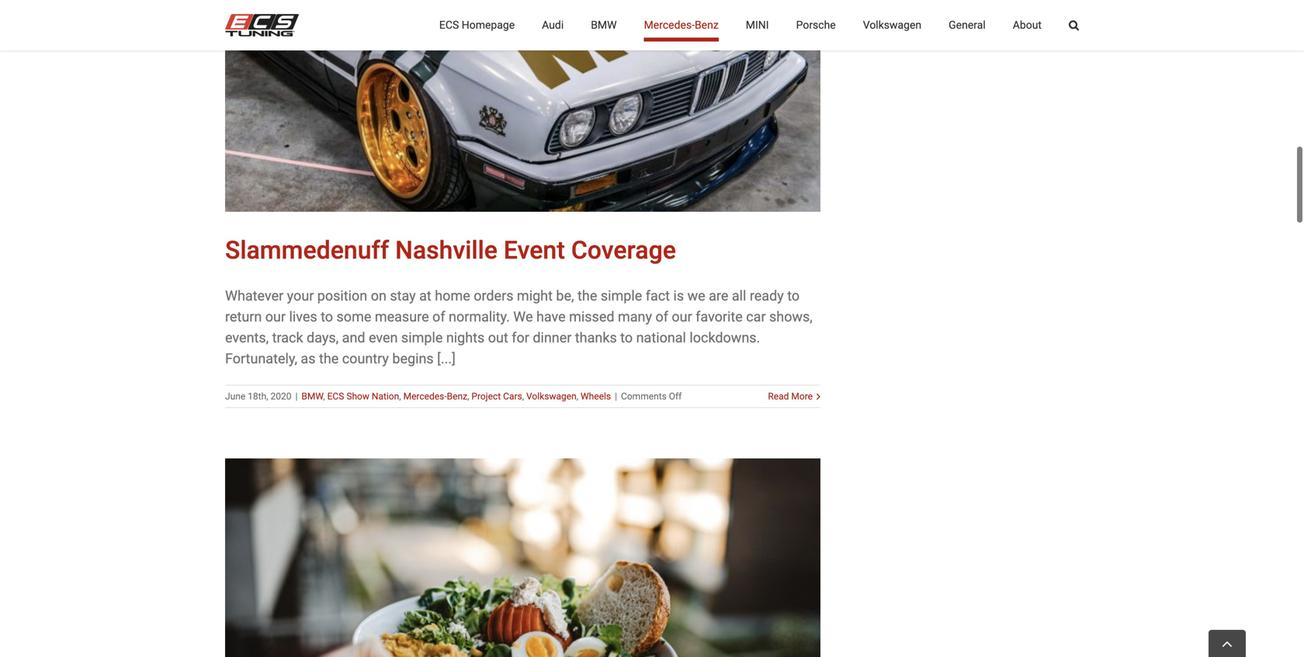 Task type: vqa. For each thing, say whether or not it's contained in the screenshot.
Coverage
yes



Task type: locate. For each thing, give the bounding box(es) containing it.
volkswagen right cars
[[526, 391, 577, 402]]

1 vertical spatial volkswagen
[[526, 391, 577, 402]]

3 , from the left
[[467, 391, 469, 402]]

fact
[[646, 288, 670, 304]]

1 vertical spatial bmw link
[[302, 391, 323, 402]]

0 vertical spatial mercedes-benz link
[[644, 0, 719, 50]]

, left wheels
[[577, 391, 578, 402]]

stay
[[390, 288, 416, 304]]

1 vertical spatial simple
[[401, 330, 443, 346]]

0 horizontal spatial to
[[321, 309, 333, 325]]

bmw link right audi link
[[591, 0, 617, 50]]

coverage
[[571, 236, 676, 265]]

volkswagen left general
[[863, 19, 922, 31]]

porsche
[[796, 19, 836, 31]]

1 horizontal spatial bmw link
[[591, 0, 617, 50]]

2 vertical spatial to
[[620, 330, 633, 346]]

1 vertical spatial to
[[321, 309, 333, 325]]

1 horizontal spatial volkswagen link
[[863, 0, 922, 50]]

simple
[[601, 288, 642, 304], [401, 330, 443, 346]]

comments
[[621, 391, 667, 402]]

0 horizontal spatial simple
[[401, 330, 443, 346]]

our down is in the top right of the page
[[672, 309, 692, 325]]

lockdowns.
[[690, 330, 760, 346]]

audi
[[542, 19, 564, 31]]

at
[[419, 288, 432, 304]]

1 of from the left
[[433, 309, 445, 325]]

be,
[[556, 288, 574, 304]]

bmw right audi
[[591, 19, 617, 31]]

even
[[369, 330, 398, 346]]

your
[[287, 288, 314, 304]]

2 | from the left
[[615, 391, 617, 402]]

to up shows,
[[787, 288, 800, 304]]

on
[[371, 288, 387, 304]]

volkswagen
[[863, 19, 922, 31], [526, 391, 577, 402]]

simple up many at the top
[[601, 288, 642, 304]]

of
[[433, 309, 445, 325], [656, 309, 668, 325]]

,
[[323, 391, 325, 402], [399, 391, 401, 402], [467, 391, 469, 402], [522, 391, 524, 402], [577, 391, 578, 402]]

1 vertical spatial mercedes-
[[403, 391, 447, 402]]

return
[[225, 309, 262, 325]]

volkswagen link left general link
[[863, 0, 922, 50]]

1 vertical spatial mercedes-benz link
[[403, 391, 467, 402]]

mercedes-
[[644, 19, 695, 31], [403, 391, 447, 402]]

1 horizontal spatial of
[[656, 309, 668, 325]]

as
[[301, 351, 316, 367]]

0 vertical spatial ecs
[[439, 19, 459, 31]]

simple up begins
[[401, 330, 443, 346]]

off
[[669, 391, 682, 402]]

1 vertical spatial benz
[[447, 391, 467, 402]]

, down begins
[[399, 391, 401, 402]]

0 vertical spatial simple
[[601, 288, 642, 304]]

whatever
[[225, 288, 284, 304]]

slammedenuff
[[225, 236, 389, 265]]

, left the show
[[323, 391, 325, 402]]

1 vertical spatial bmw
[[302, 391, 323, 402]]

of down home
[[433, 309, 445, 325]]

1 horizontal spatial mercedes-
[[644, 19, 695, 31]]

should you eat in your car? image
[[225, 459, 821, 658]]

1 horizontal spatial to
[[620, 330, 633, 346]]

0 vertical spatial benz
[[695, 19, 719, 31]]

the right the 'as'
[[319, 351, 339, 367]]

homepage
[[462, 19, 515, 31]]

bmw right 2020
[[302, 391, 323, 402]]

1 , from the left
[[323, 391, 325, 402]]

for
[[512, 330, 529, 346]]

bmw link for 'mini' link
[[591, 0, 617, 50]]

0 horizontal spatial bmw
[[302, 391, 323, 402]]

0 horizontal spatial mercedes-
[[403, 391, 447, 402]]

project cars link
[[472, 391, 522, 402]]

1 horizontal spatial bmw
[[591, 19, 617, 31]]

country
[[342, 351, 389, 367]]

orders
[[474, 288, 514, 304]]

position
[[317, 288, 367, 304]]

volkswagen link
[[863, 0, 922, 50], [526, 391, 577, 402]]

0 horizontal spatial bmw link
[[302, 391, 323, 402]]

ecs
[[439, 19, 459, 31], [327, 391, 344, 402]]

to up days,
[[321, 309, 333, 325]]

0 horizontal spatial |
[[295, 391, 298, 402]]

0 horizontal spatial of
[[433, 309, 445, 325]]

june
[[225, 391, 246, 402]]

|
[[295, 391, 298, 402], [615, 391, 617, 402]]

1 | from the left
[[295, 391, 298, 402]]

read more
[[768, 391, 813, 402]]

bmw link
[[591, 0, 617, 50], [302, 391, 323, 402]]

and
[[342, 330, 365, 346]]

slammedenuff nashville event coverage link
[[225, 236, 676, 265]]

cars
[[503, 391, 522, 402]]

to down many at the top
[[620, 330, 633, 346]]

2020
[[271, 391, 292, 402]]

benz left mini
[[695, 19, 719, 31]]

0 horizontal spatial ecs
[[327, 391, 344, 402]]

mercedes-benz link left 'mini' link
[[644, 0, 719, 50]]

are
[[709, 288, 729, 304]]

0 vertical spatial mercedes-
[[644, 19, 695, 31]]

1 horizontal spatial |
[[615, 391, 617, 402]]

| right 2020
[[295, 391, 298, 402]]

ecs show nation link
[[327, 391, 399, 402]]

favorite
[[696, 309, 743, 325]]

national
[[636, 330, 686, 346]]

0 horizontal spatial mercedes-benz link
[[403, 391, 467, 402]]

benz left project
[[447, 391, 467, 402]]

our up track
[[265, 309, 286, 325]]

our
[[265, 309, 286, 325], [672, 309, 692, 325]]

missed
[[569, 309, 615, 325]]

measure
[[375, 309, 429, 325]]

bmw link right 2020
[[302, 391, 323, 402]]

event
[[504, 236, 565, 265]]

benz
[[695, 19, 719, 31], [447, 391, 467, 402]]

mercedes-benz link down [...]
[[403, 391, 467, 402]]

1 horizontal spatial our
[[672, 309, 692, 325]]

to
[[787, 288, 800, 304], [321, 309, 333, 325], [620, 330, 633, 346]]

mercedes-benz link
[[644, 0, 719, 50], [403, 391, 467, 402]]

0 vertical spatial the
[[578, 288, 597, 304]]

general
[[949, 19, 986, 31]]

about
[[1013, 19, 1042, 31]]

the
[[578, 288, 597, 304], [319, 351, 339, 367]]

0 vertical spatial bmw link
[[591, 0, 617, 50]]

wheels
[[581, 391, 611, 402]]

the up missed
[[578, 288, 597, 304]]

of up national
[[656, 309, 668, 325]]

, left project
[[467, 391, 469, 402]]

, right project
[[522, 391, 524, 402]]

general link
[[949, 0, 986, 50]]

bmw
[[591, 19, 617, 31], [302, 391, 323, 402]]

| right wheels link
[[615, 391, 617, 402]]

1 horizontal spatial mercedes-benz link
[[644, 0, 719, 50]]

volkswagen link right cars
[[526, 391, 577, 402]]

0 horizontal spatial volkswagen link
[[526, 391, 577, 402]]

0 horizontal spatial our
[[265, 309, 286, 325]]

porsche link
[[796, 0, 836, 50]]

whatever your position on stay at home orders might be, the simple fact is we are all ready to return our lives to some measure of normality. we have missed many of our favorite car shows, events, track days, and even simple nights out for dinner thanks to national lockdowns. fortunately, as the country begins [...]
[[225, 288, 813, 367]]

0 horizontal spatial the
[[319, 351, 339, 367]]

2 horizontal spatial to
[[787, 288, 800, 304]]

nights
[[446, 330, 485, 346]]

is
[[674, 288, 684, 304]]

0 vertical spatial volkswagen
[[863, 19, 922, 31]]

4 , from the left
[[522, 391, 524, 402]]

ecs left the show
[[327, 391, 344, 402]]

ecs left homepage
[[439, 19, 459, 31]]



Task type: describe. For each thing, give the bounding box(es) containing it.
0 horizontal spatial volkswagen
[[526, 391, 577, 402]]

bmw link for ecs show nation link
[[302, 391, 323, 402]]

read
[[768, 391, 789, 402]]

1 vertical spatial ecs
[[327, 391, 344, 402]]

about link
[[1013, 0, 1042, 50]]

1 vertical spatial the
[[319, 351, 339, 367]]

1 our from the left
[[265, 309, 286, 325]]

mercedes-benz
[[644, 19, 719, 31]]

show
[[347, 391, 370, 402]]

1 horizontal spatial ecs
[[439, 19, 459, 31]]

car
[[746, 309, 766, 325]]

audi link
[[542, 0, 564, 50]]

mini link
[[746, 0, 769, 50]]

fortunately,
[[225, 351, 297, 367]]

2 our from the left
[[672, 309, 692, 325]]

thanks
[[575, 330, 617, 346]]

read more link
[[768, 390, 813, 404]]

0 vertical spatial bmw
[[591, 19, 617, 31]]

1 vertical spatial volkswagen link
[[526, 391, 577, 402]]

have
[[536, 309, 566, 325]]

track
[[272, 330, 303, 346]]

june 18th, 2020 | bmw , ecs show nation , mercedes-benz , project cars , volkswagen , wheels | comments off
[[225, 391, 682, 402]]

begins
[[392, 351, 434, 367]]

lives
[[289, 309, 317, 325]]

many
[[618, 309, 652, 325]]

1 horizontal spatial volkswagen
[[863, 19, 922, 31]]

we
[[513, 309, 533, 325]]

days,
[[307, 330, 339, 346]]

project
[[472, 391, 501, 402]]

slammedenuff nashville event coverage image
[[225, 0, 821, 212]]

normality.
[[449, 309, 510, 325]]

ecs tuning logo image
[[225, 14, 299, 36]]

slammedenuff nashville event coverage
[[225, 236, 676, 265]]

2 , from the left
[[399, 391, 401, 402]]

more
[[791, 391, 813, 402]]

18th,
[[248, 391, 268, 402]]

ready
[[750, 288, 784, 304]]

nashville
[[395, 236, 498, 265]]

1 horizontal spatial simple
[[601, 288, 642, 304]]

2 of from the left
[[656, 309, 668, 325]]

0 vertical spatial to
[[787, 288, 800, 304]]

we
[[688, 288, 706, 304]]

0 vertical spatial volkswagen link
[[863, 0, 922, 50]]

[...]
[[437, 351, 456, 367]]

all
[[732, 288, 746, 304]]

dinner
[[533, 330, 572, 346]]

out
[[488, 330, 508, 346]]

might
[[517, 288, 553, 304]]

shows,
[[769, 309, 813, 325]]

ecs homepage link
[[439, 0, 515, 50]]

1 horizontal spatial benz
[[695, 19, 719, 31]]

wheels link
[[581, 391, 611, 402]]

some
[[337, 309, 371, 325]]

5 , from the left
[[577, 391, 578, 402]]

ecs homepage
[[439, 19, 515, 31]]

home
[[435, 288, 470, 304]]

1 horizontal spatial the
[[578, 288, 597, 304]]

nation
[[372, 391, 399, 402]]

events,
[[225, 330, 269, 346]]

0 horizontal spatial benz
[[447, 391, 467, 402]]

mini
[[746, 19, 769, 31]]



